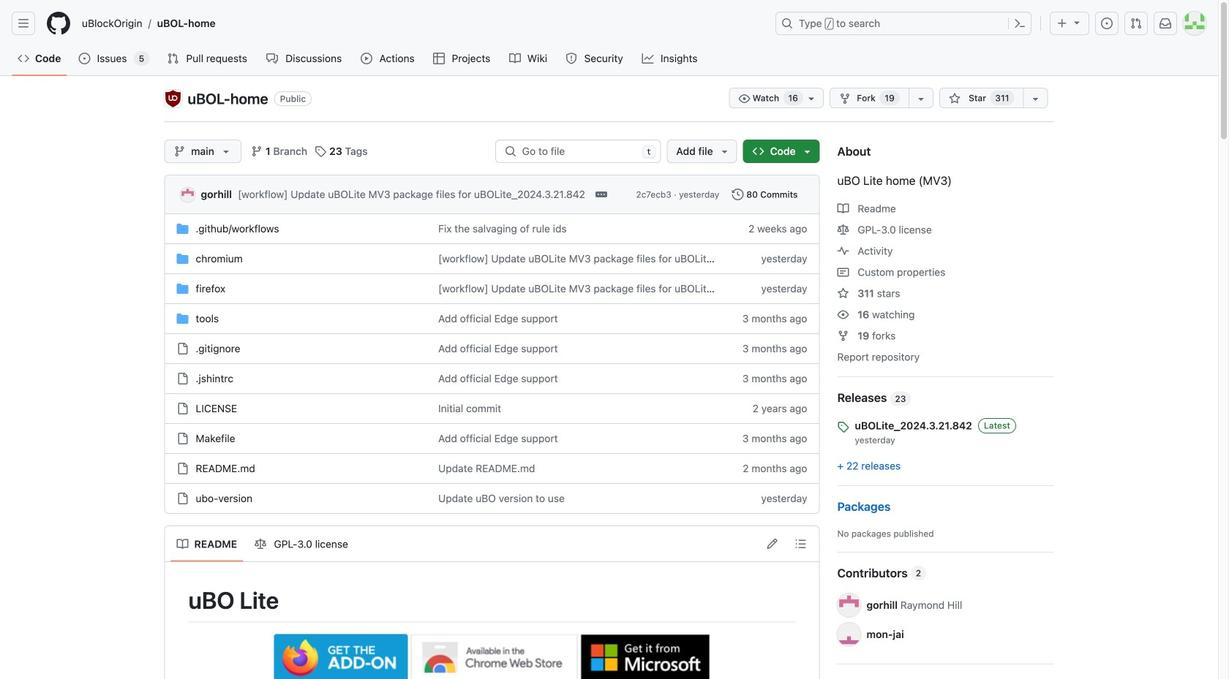 Task type: vqa. For each thing, say whether or not it's contained in the screenshot.
tag icon
yes



Task type: describe. For each thing, give the bounding box(es) containing it.
0 vertical spatial tag image
[[315, 146, 326, 157]]

git pull request image
[[167, 53, 179, 64]]

Go to file text field
[[522, 141, 636, 162]]

issue opened image
[[79, 53, 90, 64]]

owner avatar image
[[164, 90, 182, 108]]

plus image
[[1057, 18, 1068, 29]]

get ubo lite for chromium image
[[411, 635, 578, 680]]

add this repository to a list image
[[1030, 93, 1042, 105]]

comment discussion image
[[267, 53, 278, 64]]

1 horizontal spatial triangle down image
[[802, 146, 813, 157]]

311 users starred this repository element
[[990, 91, 1015, 105]]

gorhill image
[[180, 188, 195, 202]]

notifications image
[[1160, 18, 1172, 29]]

2 horizontal spatial triangle down image
[[1071, 16, 1083, 28]]

note image
[[838, 267, 849, 278]]

table image
[[433, 53, 445, 64]]

issue opened image
[[1101, 18, 1113, 29]]

code image
[[753, 146, 764, 157]]

star image
[[838, 288, 849, 300]]

outline image
[[795, 539, 807, 550]]

homepage image
[[47, 12, 70, 35]]

pulse image
[[838, 246, 849, 257]]

3 directory image from the top
[[177, 283, 188, 295]]

star image
[[949, 93, 961, 105]]

code image
[[18, 53, 29, 64]]

eye image
[[739, 93, 750, 105]]

1 horizontal spatial tag image
[[838, 422, 849, 433]]

play image
[[361, 53, 373, 64]]

2 horizontal spatial book image
[[838, 203, 849, 215]]



Task type: locate. For each thing, give the bounding box(es) containing it.
@gorhill image
[[838, 594, 861, 618]]

0 horizontal spatial triangle down image
[[719, 146, 731, 157]]

triangle down image
[[1071, 16, 1083, 28], [719, 146, 731, 157], [802, 146, 813, 157]]

history image
[[732, 189, 744, 201]]

1 vertical spatial list
[[171, 533, 356, 557]]

get ublock origin lite for microsoft edge image
[[581, 635, 710, 680]]

1 horizontal spatial git branch image
[[251, 146, 263, 157]]

2 vertical spatial book image
[[177, 539, 188, 551]]

0 vertical spatial book image
[[509, 53, 521, 64]]

list
[[76, 12, 767, 35], [171, 533, 356, 557]]

0 horizontal spatial git branch image
[[174, 146, 186, 157]]

1 horizontal spatial law image
[[838, 224, 849, 236]]

edit file image
[[767, 539, 778, 550]]

directory image
[[177, 223, 188, 235], [177, 253, 188, 265], [177, 283, 188, 295]]

1 directory image from the top
[[177, 223, 188, 235]]

law image
[[838, 224, 849, 236], [255, 539, 267, 551]]

triangle down image left code image
[[719, 146, 731, 157]]

graph image
[[642, 53, 654, 64]]

0 vertical spatial law image
[[838, 224, 849, 236]]

0 horizontal spatial tag image
[[315, 146, 326, 157]]

triangle down image right code image
[[802, 146, 813, 157]]

0 vertical spatial list
[[76, 12, 767, 35]]

git branch image up gorhill 'image'
[[174, 146, 186, 157]]

book image
[[509, 53, 521, 64], [838, 203, 849, 215], [177, 539, 188, 551]]

1 vertical spatial directory image
[[177, 253, 188, 265]]

see your forks of this repository image
[[915, 93, 927, 105]]

1 vertical spatial law image
[[255, 539, 267, 551]]

eye image
[[838, 309, 849, 321]]

git branch image
[[174, 146, 186, 157], [251, 146, 263, 157]]

repo forked image
[[838, 330, 849, 342]]

2 vertical spatial directory image
[[177, 283, 188, 295]]

1 git branch image from the left
[[174, 146, 186, 157]]

0 horizontal spatial book image
[[177, 539, 188, 551]]

repo forked image
[[840, 93, 851, 105]]

@mon jai image
[[838, 623, 861, 647]]

0 horizontal spatial law image
[[255, 539, 267, 551]]

shield image
[[566, 53, 577, 64]]

get ubo lite for firefox image
[[274, 635, 408, 680]]

directory image
[[177, 313, 188, 325]]

git pull request image
[[1131, 18, 1142, 29]]

command palette image
[[1014, 18, 1026, 29]]

0 vertical spatial directory image
[[177, 223, 188, 235]]

1 vertical spatial book image
[[838, 203, 849, 215]]

triangle down image
[[220, 146, 232, 157]]

search image
[[505, 146, 516, 157]]

1 vertical spatial tag image
[[838, 422, 849, 433]]

2 directory image from the top
[[177, 253, 188, 265]]

triangle down image right plus icon
[[1071, 16, 1083, 28]]

tag image
[[315, 146, 326, 157], [838, 422, 849, 433]]

1 horizontal spatial book image
[[509, 53, 521, 64]]

git branch image right triangle down image
[[251, 146, 263, 157]]

2 git branch image from the left
[[251, 146, 263, 157]]



